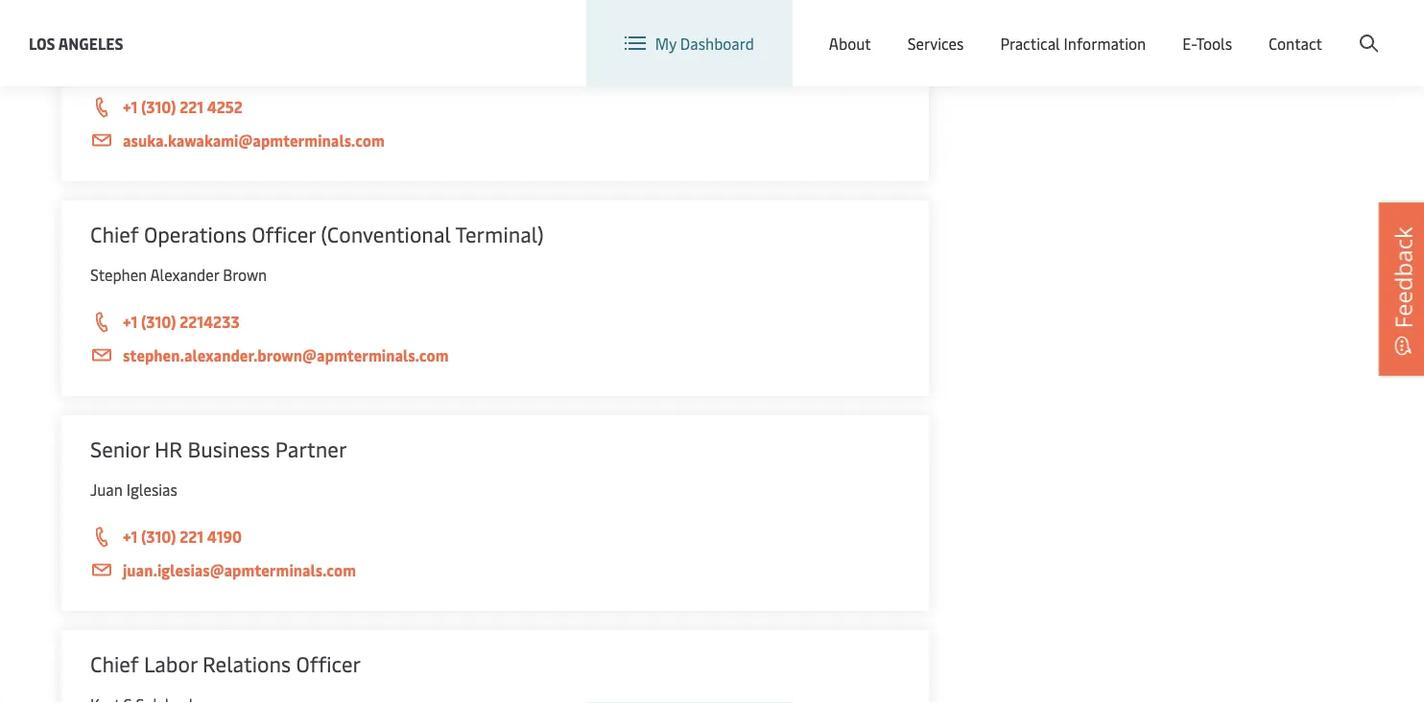 Task type: locate. For each thing, give the bounding box(es) containing it.
2 vertical spatial (310)
[[141, 526, 176, 547]]

e-tools button
[[1182, 0, 1232, 86]]

1 chief from the top
[[90, 5, 139, 33]]

3 chief from the top
[[90, 650, 139, 678]]

+1 (310) 221 4190 link
[[90, 525, 900, 550]]

chief left labor
[[90, 650, 139, 678]]

1 vertical spatial (310)
[[141, 311, 176, 332]]

2 +1 from the top
[[123, 311, 138, 332]]

2 vertical spatial chief
[[90, 650, 139, 678]]

+1 down juan iglesias
[[123, 526, 138, 547]]

(310) for operations
[[141, 311, 176, 332]]

3 +1 from the top
[[123, 526, 138, 547]]

los angeles link
[[29, 31, 123, 55]]

chief for chief labor relations officer
[[90, 650, 139, 678]]

operations
[[144, 220, 247, 248]]

los angeles
[[29, 33, 123, 53]]

asuka
[[90, 49, 131, 70]]

login
[[1233, 18, 1270, 38]]

(310) left 2214233
[[141, 311, 176, 332]]

3 (310) from the top
[[141, 526, 176, 547]]

+1 (310) 221 4252 link
[[90, 95, 900, 120]]

0 vertical spatial +1
[[123, 96, 138, 117]]

chief
[[90, 5, 139, 33], [90, 220, 139, 248], [90, 650, 139, 678]]

financial
[[144, 5, 228, 33]]

2 221 from the top
[[180, 526, 204, 547]]

information
[[1064, 33, 1146, 53]]

terminal)
[[455, 220, 544, 248]]

officer for operations
[[252, 220, 316, 248]]

practical information
[[1000, 33, 1146, 53]]

juan.iglesias@apmterminals.com link
[[90, 558, 900, 582]]

login / create account link
[[1197, 0, 1388, 57]]

e-
[[1182, 33, 1196, 53]]

221
[[180, 96, 204, 117], [180, 526, 204, 547]]

1 vertical spatial +1
[[123, 311, 138, 332]]

1 +1 from the top
[[123, 96, 138, 117]]

officer
[[233, 5, 298, 33], [252, 220, 316, 248], [296, 650, 361, 678]]

(310) for hr
[[141, 526, 176, 547]]

+1 down the "asuka kawakami"
[[123, 96, 138, 117]]

asuka.kawakami@apmterminals.com link
[[90, 129, 900, 153]]

0 vertical spatial officer
[[233, 5, 298, 33]]

2 vertical spatial +1
[[123, 526, 138, 547]]

2 (310) from the top
[[141, 311, 176, 332]]

global
[[1054, 18, 1098, 39]]

e-tools
[[1182, 33, 1232, 53]]

1 221 from the top
[[180, 96, 204, 117]]

+1
[[123, 96, 138, 117], [123, 311, 138, 332], [123, 526, 138, 547]]

(310)
[[141, 96, 176, 117], [141, 311, 176, 332], [141, 526, 176, 547]]

angeles
[[58, 33, 123, 53]]

alexander
[[150, 264, 219, 285]]

+1 down stephen
[[123, 311, 138, 332]]

juan iglesias
[[90, 479, 177, 500]]

officer right financial
[[233, 5, 298, 33]]

los
[[29, 33, 55, 53]]

hr
[[155, 435, 182, 463]]

1 vertical spatial officer
[[252, 220, 316, 248]]

chief up asuka
[[90, 5, 139, 33]]

juan.iglesias@apmterminals.com
[[123, 560, 356, 581]]

senior hr business partner
[[90, 435, 347, 463]]

0 vertical spatial chief
[[90, 5, 139, 33]]

0 vertical spatial (310)
[[141, 96, 176, 117]]

global menu
[[1054, 18, 1141, 39]]

2 chief from the top
[[90, 220, 139, 248]]

officer for financial
[[233, 5, 298, 33]]

labor
[[144, 650, 197, 678]]

221 left "4190"
[[180, 526, 204, 547]]

chief financial officer
[[90, 5, 298, 33]]

chief up stephen
[[90, 220, 139, 248]]

services button
[[907, 0, 964, 86]]

officer right the relations
[[296, 650, 361, 678]]

feedback
[[1387, 227, 1418, 329]]

221 left 4252 at the left top of page
[[180, 96, 204, 117]]

(310) down iglesias
[[141, 526, 176, 547]]

tools
[[1196, 33, 1232, 53]]

practical
[[1000, 33, 1060, 53]]

practical information button
[[1000, 0, 1146, 86]]

officer up brown
[[252, 220, 316, 248]]

about
[[829, 33, 871, 53]]

login / create account
[[1233, 18, 1388, 38]]

switch
[[884, 18, 930, 38]]

1 (310) from the top
[[141, 96, 176, 117]]

2 vertical spatial officer
[[296, 650, 361, 678]]

1 vertical spatial chief
[[90, 220, 139, 248]]

juan
[[90, 479, 123, 500]]

+1 for financial
[[123, 96, 138, 117]]

0 vertical spatial 221
[[180, 96, 204, 117]]

(310) down the "asuka kawakami"
[[141, 96, 176, 117]]

iglesias
[[126, 479, 177, 500]]

1 vertical spatial 221
[[180, 526, 204, 547]]

business
[[188, 435, 270, 463]]



Task type: vqa. For each thing, say whether or not it's contained in the screenshot.
1st 221 from the bottom
yes



Task type: describe. For each thing, give the bounding box(es) containing it.
+1 for hr
[[123, 526, 138, 547]]

stephen alexander brown
[[90, 264, 267, 285]]

stephen.alexander.brown@apmterminals.com link
[[90, 344, 900, 368]]

switch location
[[884, 18, 993, 38]]

chief labor relations officer
[[90, 650, 361, 678]]

221 for financial
[[180, 96, 204, 117]]

contact button
[[1269, 0, 1322, 86]]

switch location button
[[853, 18, 993, 39]]

my
[[655, 33, 676, 53]]

about button
[[829, 0, 871, 86]]

brown
[[223, 264, 267, 285]]

+1 for operations
[[123, 311, 138, 332]]

+1 (310) 2214233 link
[[90, 310, 900, 335]]

senior
[[90, 435, 149, 463]]

chief for chief operations officer (conventional terminal)
[[90, 220, 139, 248]]

(310) for financial
[[141, 96, 176, 117]]

feedback button
[[1379, 203, 1424, 376]]

4190
[[207, 526, 242, 547]]

asuka kawakami
[[90, 49, 205, 70]]

stephen
[[90, 264, 147, 285]]

/
[[1273, 18, 1279, 38]]

location
[[933, 18, 993, 38]]

4252
[[207, 96, 243, 117]]

chief for chief financial officer
[[90, 5, 139, 33]]

chief operations officer (conventional terminal)
[[90, 220, 544, 248]]

+1 (310) 221 4190
[[123, 526, 242, 547]]

create
[[1283, 18, 1328, 38]]

relations
[[202, 650, 291, 678]]

account
[[1331, 18, 1388, 38]]

global menu button
[[1012, 0, 1161, 57]]

(conventional
[[321, 220, 451, 248]]

services
[[907, 33, 964, 53]]

my dashboard button
[[624, 0, 754, 86]]

contact
[[1269, 33, 1322, 53]]

asuka.kawakami@apmterminals.com
[[123, 130, 385, 151]]

2214233
[[180, 311, 240, 332]]

menu
[[1102, 18, 1141, 39]]

+1 (310) 2214233
[[123, 311, 240, 332]]

221 for hr
[[180, 526, 204, 547]]

dashboard
[[680, 33, 754, 53]]

partner
[[275, 435, 347, 463]]

kawakami
[[135, 49, 205, 70]]

my dashboard
[[655, 33, 754, 53]]

stephen.alexander.brown@apmterminals.com
[[123, 345, 449, 366]]

+1 (310) 221 4252
[[123, 96, 243, 117]]



